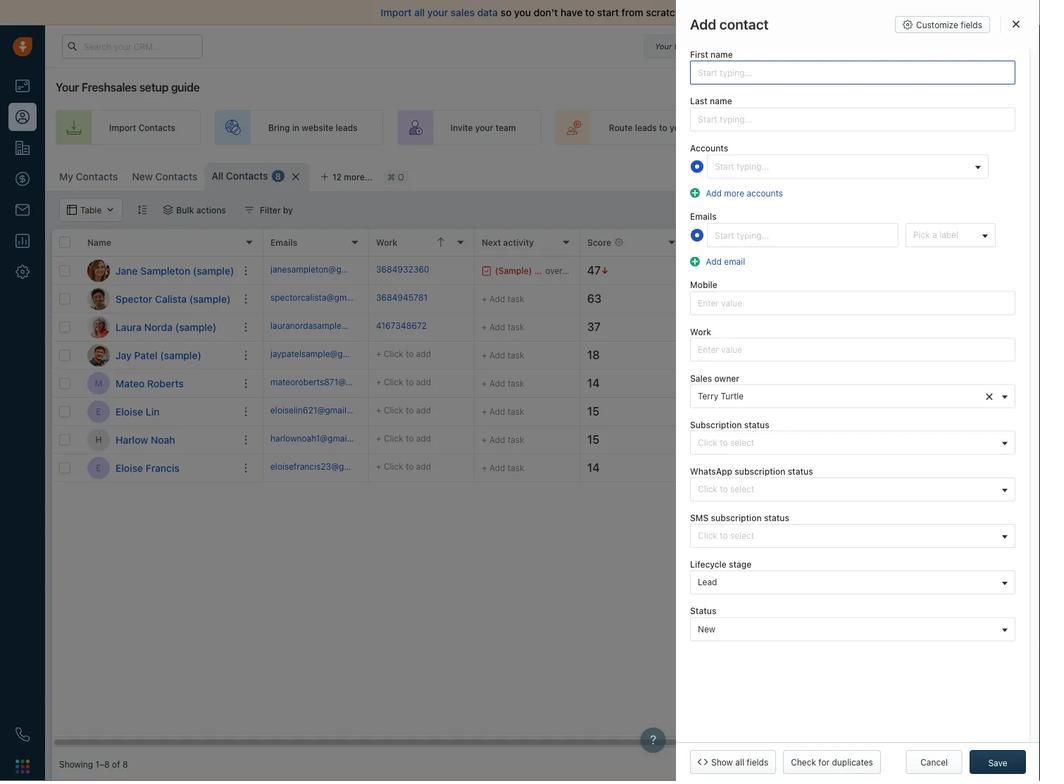 Task type: describe. For each thing, give the bounding box(es) containing it.
mateo roberts link
[[116, 376, 184, 391]]

you
[[514, 7, 531, 18]]

mateoroberts871@gmail.com link
[[270, 376, 387, 391]]

check for duplicates button
[[783, 750, 881, 774]]

show all fields
[[711, 757, 769, 767]]

more
[[724, 188, 744, 198]]

trial
[[674, 42, 688, 51]]

showing 1–8 of 8
[[59, 759, 128, 769]]

press space to select this row. row containing eloise lin
[[52, 398, 263, 426]]

check
[[791, 757, 816, 767]]

contacts down setup
[[138, 122, 175, 132]]

start
[[597, 7, 619, 18]]

+ click to add for lauranordasample@gmail.com
[[693, 322, 748, 332]]

customize for customize fields
[[916, 20, 958, 30]]

new inside button
[[698, 624, 716, 634]]

eloise lin
[[116, 406, 160, 417]]

add email
[[706, 257, 745, 267]]

status for whatsapp subscription status
[[788, 466, 813, 476]]

turtle for mateoroberts871@gmail.com
[[838, 379, 861, 388]]

+ click to add for eloisefrancis23@gmail.com
[[693, 463, 748, 473]]

eloise for eloise francis
[[116, 462, 143, 474]]

0 horizontal spatial sales
[[451, 7, 475, 18]]

lead
[[698, 577, 717, 587]]

explore
[[774, 41, 805, 51]]

subscription for sms
[[711, 513, 762, 523]]

e for eloise francis
[[96, 463, 101, 473]]

press space to select this row. row containing mateo roberts
[[52, 370, 263, 398]]

add for spectorcalista@gmail.com
[[489, 294, 505, 304]]

12 more... button
[[313, 167, 381, 187]]

(
[[1039, 350, 1040, 360]]

terry for harlownoah1@gmail.com
[[816, 435, 836, 445]]

for
[[819, 757, 830, 767]]

fields inside button
[[961, 20, 983, 30]]

row group containing 47
[[263, 257, 1040, 482]]

press space to select this row. row containing 18
[[263, 342, 1040, 370]]

0 vertical spatial e
[[1010, 350, 1015, 360]]

your for your trial ends in 21 days
[[655, 42, 672, 51]]

fields inside button
[[747, 757, 769, 767]]

route leads to your team link
[[556, 110, 736, 145]]

+ add task for jaypatelsample@gmail.com
[[482, 350, 524, 360]]

jane
[[116, 265, 138, 276]]

show all fields button
[[690, 750, 776, 774]]

Last name text field
[[690, 107, 1016, 131]]

last name
[[690, 96, 732, 106]]

laura norda (sample)
[[116, 321, 216, 333]]

import contacts link
[[56, 110, 201, 145]]

select for sms
[[730, 531, 754, 541]]

show
[[711, 757, 733, 767]]

freshsales
[[82, 81, 137, 94]]

4 + click t from the top
[[1010, 463, 1040, 473]]

click to select button for subscription status
[[690, 431, 1016, 455]]

2 team from the left
[[690, 122, 711, 132]]

whatsapp
[[690, 466, 732, 476]]

days
[[730, 42, 747, 51]]

guide
[[171, 81, 200, 94]]

eloise for eloise lin
[[116, 406, 143, 417]]

set
[[989, 122, 1003, 132]]

so
[[501, 7, 512, 18]]

1 cell from the left
[[792, 257, 897, 285]]

don't
[[534, 7, 558, 18]]

task for eloiselin621@gmail.com
[[508, 407, 524, 417]]

harlow noah link
[[116, 433, 175, 447]]

acme
[[1010, 322, 1032, 332]]

explore plans link
[[766, 38, 837, 55]]

patel
[[134, 349, 158, 361]]

+ click to add for jaypatelsample@gmail.com
[[693, 350, 748, 360]]

accoun
[[1010, 237, 1040, 247]]

sms
[[690, 513, 709, 523]]

lifecycle
[[690, 560, 727, 569]]

add for harlownoah1@gmail.com
[[489, 435, 505, 445]]

spectorcalista@gmail.com
[[270, 293, 375, 302]]

container_wx8msf4aqz5i3rn1 image for eloiselin621@gmail.com
[[802, 407, 812, 417]]

add inside add contact 'button'
[[975, 170, 991, 180]]

customize table
[[751, 170, 817, 180]]

container_wx8msf4aqz5i3rn1 image for harlownoah1@gmail.com
[[802, 435, 812, 445]]

jay patel (sample) link
[[116, 348, 201, 362]]

+ click to add for spectorcalista@gmail.com
[[693, 294, 748, 304]]

0 vertical spatial sales owner
[[799, 237, 849, 247]]

norda
[[144, 321, 173, 333]]

jaypatelsample@gmail.com link
[[270, 348, 379, 363]]

add inside add email button
[[706, 257, 722, 267]]

contacts up bulk at the left of page
[[155, 171, 198, 182]]

subscription for whatsapp
[[735, 466, 786, 476]]

terry for eloiselin621@gmail.com
[[816, 407, 836, 417]]

emails inside grid
[[270, 237, 297, 247]]

import contacts button
[[833, 163, 925, 187]]

save
[[988, 758, 1008, 768]]

press space to select this row. row containing spector calista (sample)
[[52, 285, 263, 313]]

e corp ( link
[[1010, 350, 1040, 360]]

janesampleton@gmail.com
[[270, 264, 377, 274]]

work inside dialog
[[690, 327, 711, 336]]

add contact
[[690, 16, 769, 32]]

First name text field
[[690, 61, 1016, 85]]

container_wx8msf4aqz5i3rn1 image for mateoroberts871@gmail.com
[[802, 379, 812, 388]]

table
[[796, 170, 817, 180]]

in inside 'link'
[[292, 122, 300, 132]]

name for first name
[[711, 50, 733, 60]]

status for sms subscription status
[[764, 513, 789, 523]]

j image
[[87, 260, 110, 282]]

eloise francis
[[116, 462, 180, 474]]

add contact
[[975, 170, 1026, 180]]

mateo
[[116, 378, 145, 389]]

send email image
[[901, 41, 911, 52]]

click to select button for whatsapp subscription status
[[690, 477, 1016, 501]]

bring in website leads
[[268, 122, 358, 132]]

import for import contacts button at the top of the page
[[852, 170, 879, 180]]

contacts right my
[[76, 171, 118, 182]]

h
[[95, 435, 102, 445]]

contact
[[720, 16, 769, 32]]

emails inside dialog
[[690, 211, 717, 221]]

1 team from the left
[[496, 122, 516, 132]]

name
[[87, 237, 111, 247]]

leads inside 'link'
[[336, 122, 358, 132]]

container_wx8msf4aqz5i3rn1 image for filter by button
[[244, 205, 254, 215]]

+ click t for mateoroberts871@gmail.com
[[1010, 379, 1040, 388]]

invite
[[451, 122, 473, 132]]

your trial ends in 21 days
[[655, 42, 747, 51]]

+ add task for lauranordasample@gmail.com
[[482, 322, 524, 332]]

work inside grid
[[376, 237, 398, 247]]

up
[[1005, 122, 1015, 132]]

of
[[112, 759, 120, 769]]

harlow noah
[[116, 434, 175, 445]]

(sample) for spector calista (sample)
[[189, 293, 231, 305]]

o
[[398, 172, 404, 182]]

container_wx8msf4aqz5i3rn1 image for bulk actions button
[[163, 205, 173, 215]]

+ add task for eloisefrancis23@gmail.com
[[482, 463, 524, 473]]

press space to select this row. row containing eloise francis
[[52, 454, 263, 482]]

accounts
[[690, 143, 728, 153]]

my
[[59, 171, 73, 182]]

filter by
[[260, 205, 293, 215]]

lifecycle stage
[[690, 560, 752, 569]]

import contacts for the import contacts link
[[109, 122, 175, 132]]

0 vertical spatial in
[[711, 42, 717, 51]]

plans
[[807, 41, 829, 51]]

terry turtle for harlownoah1@gmail.com
[[816, 435, 861, 445]]

showing
[[59, 759, 93, 769]]

jaypatelsample@gmail.com + click to add
[[270, 349, 431, 359]]

terry turtle for mateoroberts871@gmail.com
[[816, 379, 861, 388]]

import all your sales data link
[[381, 7, 501, 18]]

4167348672 link
[[376, 320, 427, 335]]

stage
[[729, 560, 752, 569]]

⌘ o
[[388, 172, 404, 182]]

harlownoah1@gmail.com link
[[270, 432, 369, 447]]

bulk
[[176, 205, 194, 215]]

8 inside the 'all contacts 8'
[[275, 171, 281, 181]]

sms subscription status
[[690, 513, 789, 523]]

what's new image
[[938, 42, 948, 52]]

phone element
[[8, 721, 37, 749]]

add for mateoroberts871@gmail.com
[[489, 379, 505, 388]]

sales inside dialog
[[690, 373, 712, 383]]

freshworks switcher image
[[15, 759, 30, 774]]

my contacts
[[59, 171, 118, 182]]

spector
[[116, 293, 152, 305]]

techcav
[[1010, 294, 1040, 304]]

all for import
[[414, 7, 425, 18]]

add for eloisefrancis23@gmail.com
[[489, 463, 505, 473]]

press space to select this row. row containing 63
[[263, 285, 1040, 313]]

duplicates
[[832, 757, 873, 767]]

container_wx8msf4aqz5i3rn1 image for eloisefrancis23@gmail.com
[[802, 463, 812, 473]]

task for eloisefrancis23@gmail.com
[[508, 463, 524, 473]]

14 for eloisefrancis23@gmail.com
[[587, 461, 600, 474]]

start
[[715, 161, 734, 171]]

subscription
[[690, 420, 742, 430]]

18
[[587, 348, 600, 362]]



Task type: vqa. For each thing, say whether or not it's contained in the screenshot.


Task type: locate. For each thing, give the bounding box(es) containing it.
0 vertical spatial status
[[744, 420, 770, 430]]

12 more...
[[332, 172, 373, 182]]

team right the invite
[[496, 122, 516, 132]]

0 vertical spatial fields
[[961, 20, 983, 30]]

press space to select this row. row containing laura norda (sample)
[[52, 313, 263, 342]]

2 select from the top
[[730, 484, 754, 494]]

add inside add more accounts "button"
[[706, 188, 722, 198]]

1 horizontal spatial your
[[655, 42, 672, 51]]

1 vertical spatial click to select
[[698, 484, 754, 494]]

import for the import contacts link
[[109, 122, 136, 132]]

5 task from the top
[[508, 407, 524, 417]]

0 vertical spatial your
[[655, 42, 672, 51]]

0 vertical spatial click to select
[[698, 438, 754, 447]]

terry for mateoroberts871@gmail.com
[[816, 379, 836, 388]]

2 + add task from the top
[[482, 322, 524, 332]]

1 vertical spatial emails
[[270, 237, 297, 247]]

new contacts button
[[125, 163, 205, 191], [132, 171, 198, 182]]

contacts inside button
[[881, 170, 918, 180]]

0 horizontal spatial emails
[[270, 237, 297, 247]]

click to select button for sms subscription status
[[690, 524, 1016, 548]]

next activity
[[482, 237, 534, 247]]

5 + add task from the top
[[482, 407, 524, 417]]

all for show
[[735, 757, 744, 767]]

2 + click t from the top
[[1010, 407, 1040, 417]]

0 vertical spatial status
[[904, 237, 931, 247]]

from
[[622, 7, 644, 18]]

customize inside "button"
[[751, 170, 794, 180]]

your freshsales setup guide
[[56, 81, 200, 94]]

setup
[[139, 81, 168, 94]]

0 vertical spatial customize
[[916, 20, 958, 30]]

task for harlownoah1@gmail.com
[[508, 435, 524, 445]]

+ add task for mateoroberts871@gmail.com
[[482, 379, 524, 388]]

turtle for harlownoah1@gmail.com
[[838, 435, 861, 445]]

widgetz
[[1010, 266, 1040, 276]]

14
[[587, 377, 600, 390], [587, 461, 600, 474]]

1 task from the top
[[508, 294, 524, 304]]

import contacts group
[[833, 163, 949, 187]]

1 vertical spatial in
[[292, 122, 300, 132]]

leads right website
[[336, 122, 358, 132]]

1 vertical spatial work
[[690, 327, 711, 336]]

e up h
[[96, 407, 101, 417]]

2 t from the top
[[1040, 407, 1040, 417]]

jaypatelsample@gmail.com
[[270, 349, 379, 359]]

grid containing 47
[[52, 229, 1040, 747]]

roberts
[[147, 378, 184, 389]]

your for your freshsales setup guide
[[56, 81, 79, 94]]

cancel
[[921, 757, 948, 767]]

0 horizontal spatial owner
[[715, 373, 740, 383]]

+ add task for spectorcalista@gmail.com
[[482, 294, 524, 304]]

2 vertical spatial click to select button
[[690, 524, 1016, 548]]

e left corp
[[1010, 350, 1015, 360]]

+ add task for harlownoah1@gmail.com
[[482, 435, 524, 445]]

2 vertical spatial click to select
[[698, 531, 754, 541]]

cancel button
[[906, 750, 963, 774]]

your left trial
[[655, 42, 672, 51]]

add more accounts button
[[690, 186, 787, 200]]

check for duplicates
[[791, 757, 873, 767]]

2 vertical spatial e
[[96, 463, 101, 473]]

2 container_wx8msf4aqz5i3rn1 image from the left
[[244, 205, 254, 215]]

sales owner up subscription
[[690, 373, 740, 383]]

4167348672
[[376, 321, 427, 331]]

3 click to select button from the top
[[690, 524, 1016, 548]]

name for last name
[[710, 96, 732, 106]]

3 task from the top
[[508, 350, 524, 360]]

lauranordasample@gmail.com link
[[270, 320, 390, 335]]

1 vertical spatial sales
[[690, 373, 712, 383]]

container_wx8msf4aqz5i3rn1 image inside customize table "button"
[[737, 170, 747, 180]]

Mobile text field
[[690, 291, 1016, 315]]

1 horizontal spatial status
[[904, 237, 931, 247]]

0 vertical spatial 14
[[587, 377, 600, 390]]

1 horizontal spatial import contacts
[[852, 170, 918, 180]]

0 horizontal spatial status
[[690, 606, 717, 616]]

container_wx8msf4aqz5i3rn1 image
[[737, 170, 747, 180], [482, 266, 492, 276], [802, 379, 812, 388], [802, 407, 812, 417], [802, 435, 812, 445], [802, 463, 812, 473]]

2 click to select from the top
[[698, 484, 754, 494]]

status inside grid
[[904, 237, 931, 247]]

ends
[[691, 42, 709, 51]]

all
[[414, 7, 425, 18], [735, 757, 744, 767]]

2 eloise from the top
[[116, 462, 143, 474]]

s
[[1038, 122, 1040, 132]]

techcav link
[[1010, 294, 1040, 304]]

import inside import contacts button
[[852, 170, 879, 180]]

by
[[283, 205, 293, 215]]

mobile
[[690, 280, 718, 290]]

emails up the tags
[[690, 211, 717, 221]]

work down mobile
[[690, 327, 711, 336]]

e down h
[[96, 463, 101, 473]]

0 vertical spatial emails
[[690, 211, 717, 221]]

laura norda (sample) link
[[116, 320, 216, 334]]

contact
[[994, 170, 1026, 180]]

select down the sms subscription status
[[730, 531, 754, 541]]

first
[[690, 50, 708, 60]]

j image
[[87, 344, 110, 367]]

3 t from the top
[[1040, 435, 1040, 445]]

1 vertical spatial customize
[[751, 170, 794, 180]]

(sample) for jay patel (sample)
[[160, 349, 201, 361]]

emails down by
[[270, 237, 297, 247]]

0 horizontal spatial in
[[292, 122, 300, 132]]

harlownoah1@gmail.com
[[270, 433, 369, 443]]

new
[[132, 171, 153, 182], [920, 379, 937, 388], [920, 407, 937, 417], [920, 435, 937, 445], [698, 624, 716, 634]]

1 vertical spatial sales owner
[[690, 373, 740, 383]]

press space to select this row. row
[[52, 257, 263, 285], [263, 257, 1040, 285], [52, 285, 263, 313], [263, 285, 1040, 313], [52, 313, 263, 342], [263, 313, 1040, 342], [52, 342, 263, 370], [263, 342, 1040, 370], [52, 370, 263, 398], [263, 370, 1040, 398], [52, 398, 263, 426], [263, 398, 1040, 426], [52, 426, 263, 454], [263, 426, 1040, 454], [52, 454, 263, 482], [263, 454, 1040, 482]]

2 vertical spatial select
[[730, 531, 754, 541]]

owner inside grid
[[823, 237, 849, 247]]

add more accounts link
[[702, 188, 783, 198]]

63
[[587, 292, 602, 305]]

sales inside grid
[[799, 237, 821, 247]]

0 vertical spatial import
[[381, 7, 412, 18]]

4 + add task from the top
[[482, 379, 524, 388]]

2 cell from the left
[[897, 257, 1003, 285]]

1 horizontal spatial sales
[[799, 237, 821, 247]]

leads right the route on the top right
[[635, 122, 657, 132]]

add for lauranordasample@gmail.com
[[489, 322, 505, 332]]

status left a
[[904, 237, 931, 247]]

1 eloise from the top
[[116, 406, 143, 417]]

3684945781
[[376, 293, 428, 302]]

1 vertical spatial sales
[[833, 122, 854, 132]]

website
[[302, 122, 334, 132]]

subscription right the sms
[[711, 513, 762, 523]]

3 click to select from the top
[[698, 531, 754, 541]]

1 vertical spatial status
[[690, 606, 717, 616]]

1 vertical spatial import
[[109, 122, 136, 132]]

+ click to add
[[693, 266, 748, 276], [693, 294, 748, 304], [693, 322, 748, 332], [693, 350, 748, 360], [376, 377, 431, 387], [693, 379, 748, 388], [376, 405, 431, 415], [693, 407, 748, 417], [376, 433, 431, 443], [693, 435, 748, 445], [693, 463, 748, 473]]

row group containing jane sampleton (sample)
[[52, 257, 263, 482]]

2 horizontal spatial import
[[852, 170, 879, 180]]

1 horizontal spatial all
[[735, 757, 744, 767]]

0 vertical spatial click to select button
[[690, 431, 1016, 455]]

name right last
[[710, 96, 732, 106]]

cell up mobile text field
[[792, 257, 897, 285]]

1 vertical spatial owner
[[715, 373, 740, 383]]

1 vertical spatial fields
[[747, 757, 769, 767]]

Work text field
[[690, 338, 1016, 362]]

0 horizontal spatial work
[[376, 237, 398, 247]]

(sample) right calista
[[189, 293, 231, 305]]

status down lead
[[690, 606, 717, 616]]

press space to select this row. row containing 47
[[263, 257, 1040, 285]]

mateo roberts
[[116, 378, 184, 389]]

8 up filter by
[[275, 171, 281, 181]]

2 14 from the top
[[587, 461, 600, 474]]

all left data
[[414, 7, 425, 18]]

click
[[701, 266, 720, 276], [701, 294, 720, 304], [701, 322, 720, 332], [384, 349, 403, 359], [701, 350, 720, 360], [384, 377, 403, 387], [701, 379, 720, 388], [1018, 379, 1037, 388], [384, 405, 403, 415], [701, 407, 720, 417], [1018, 407, 1037, 417], [384, 433, 403, 443], [701, 435, 720, 445], [1018, 435, 1037, 445], [698, 438, 718, 447], [384, 462, 403, 471], [701, 463, 720, 473], [1018, 463, 1037, 473], [698, 484, 718, 494], [698, 531, 718, 541]]

customize up what's new icon
[[916, 20, 958, 30]]

0 horizontal spatial import
[[109, 122, 136, 132]]

2 vertical spatial import
[[852, 170, 879, 180]]

customize
[[916, 20, 958, 30], [751, 170, 794, 180]]

0 vertical spatial subscription
[[735, 466, 786, 476]]

0 vertical spatial select
[[730, 438, 754, 447]]

+ click to add for eloiselin621@gmail.com
[[693, 407, 748, 417]]

+ add task for eloiselin621@gmail.com
[[482, 407, 524, 417]]

sales down table
[[799, 237, 821, 247]]

dialog
[[676, 0, 1040, 781]]

click to select down subscription status
[[698, 438, 754, 447]]

cell down "pick a label" button
[[897, 257, 1003, 285]]

set up your s
[[989, 122, 1040, 132]]

add email link
[[702, 257, 745, 267]]

route leads to your team
[[609, 122, 711, 132]]

(sample) right sampleton
[[193, 265, 234, 276]]

name right first
[[711, 50, 733, 60]]

fields right show
[[747, 757, 769, 767]]

in right bring
[[292, 122, 300, 132]]

1 horizontal spatial work
[[690, 327, 711, 336]]

1 horizontal spatial owner
[[823, 237, 849, 247]]

eloise left lin
[[116, 406, 143, 417]]

e for eloise lin
[[96, 407, 101, 417]]

0 vertical spatial 8
[[275, 171, 281, 181]]

eloiselin621@gmail.com
[[270, 405, 366, 415]]

15 for eloiselin621@gmail.com
[[587, 405, 600, 418]]

import contacts for import contacts button at the top of the page
[[852, 170, 918, 180]]

in left 21 at the right of the page
[[711, 42, 717, 51]]

click to select for subscription
[[698, 438, 754, 447]]

container_wx8msf4aqz5i3rn1 image inside filter by button
[[244, 205, 254, 215]]

3684932360
[[376, 264, 429, 274]]

customize inside button
[[916, 20, 958, 30]]

task for spectorcalista@gmail.com
[[508, 294, 524, 304]]

0 horizontal spatial customize
[[751, 170, 794, 180]]

1 vertical spatial your
[[56, 81, 79, 94]]

4 task from the top
[[508, 379, 524, 388]]

3 + add task from the top
[[482, 350, 524, 360]]

turtle for eloiselin621@gmail.com
[[838, 407, 861, 417]]

+ click to add for janesampleton@gmail.com
[[693, 266, 748, 276]]

1 t from the top
[[1040, 379, 1040, 388]]

spector calista (sample) link
[[116, 292, 231, 306]]

0 vertical spatial import contacts
[[109, 122, 175, 132]]

1 row group from the left
[[52, 257, 263, 482]]

t for eloiselin621@gmail.com
[[1040, 407, 1040, 417]]

team up accounts
[[690, 122, 711, 132]]

start typing... button
[[707, 155, 989, 179]]

1 horizontal spatial team
[[690, 122, 711, 132]]

s image
[[87, 288, 110, 310]]

0 vertical spatial owner
[[823, 237, 849, 247]]

eloise francis link
[[116, 461, 180, 475]]

1 vertical spatial 15
[[587, 433, 600, 446]]

+ click t for harlownoah1@gmail.com
[[1010, 435, 1040, 445]]

2 row group from the left
[[263, 257, 1040, 482]]

(sample) inside 'link'
[[189, 293, 231, 305]]

2 task from the top
[[508, 322, 524, 332]]

eloiselin621@gmail.com link
[[270, 404, 366, 419]]

name row
[[52, 229, 263, 257]]

t for harlownoah1@gmail.com
[[1040, 435, 1040, 445]]

15
[[587, 405, 600, 418], [587, 433, 600, 446]]

close image
[[1013, 20, 1020, 28]]

import inside the import contacts link
[[109, 122, 136, 132]]

1 + click t from the top
[[1010, 379, 1040, 388]]

1 vertical spatial select
[[730, 484, 754, 494]]

8 right of
[[122, 759, 128, 769]]

a
[[933, 230, 937, 240]]

route
[[609, 122, 633, 132]]

import contacts down setup
[[109, 122, 175, 132]]

click to select down the sms subscription status
[[698, 531, 754, 541]]

1 horizontal spatial import
[[381, 7, 412, 18]]

1 click to select from the top
[[698, 438, 754, 447]]

+ click t for eloiselin621@gmail.com
[[1010, 407, 1040, 417]]

phone image
[[15, 728, 30, 742]]

data
[[477, 7, 498, 18]]

press space to select this row. row containing harlow noah
[[52, 426, 263, 454]]

1 14 from the top
[[587, 377, 600, 390]]

lin
[[146, 406, 160, 417]]

add for eloiselin621@gmail.com
[[489, 407, 505, 417]]

Start typing... email field
[[707, 223, 899, 247]]

add
[[733, 266, 748, 276], [733, 294, 748, 304], [733, 322, 748, 332], [416, 349, 431, 359], [733, 350, 748, 360], [416, 377, 431, 387], [733, 379, 748, 388], [416, 405, 431, 415], [733, 407, 748, 417], [416, 433, 431, 443], [733, 435, 748, 445], [416, 462, 431, 471], [733, 463, 748, 473]]

sales owner up mobile text field
[[799, 237, 849, 247]]

7 + add task from the top
[[482, 463, 524, 473]]

filter by button
[[235, 198, 302, 222]]

acme in link
[[1010, 322, 1040, 332]]

0 vertical spatial sales
[[799, 237, 821, 247]]

1 vertical spatial name
[[710, 96, 732, 106]]

0 horizontal spatial import contacts
[[109, 122, 175, 132]]

0 horizontal spatial all
[[414, 7, 425, 18]]

×
[[985, 387, 994, 404]]

1 vertical spatial click to select button
[[690, 477, 1016, 501]]

accounts
[[747, 188, 783, 198]]

0 vertical spatial name
[[711, 50, 733, 60]]

customize fields
[[916, 20, 983, 30]]

1 15 from the top
[[587, 405, 600, 418]]

1 horizontal spatial container_wx8msf4aqz5i3rn1 image
[[244, 205, 254, 215]]

sales left data
[[451, 7, 475, 18]]

0 vertical spatial work
[[376, 237, 398, 247]]

all contacts 8
[[212, 170, 281, 182]]

container_wx8msf4aqz5i3rn1 image
[[163, 205, 173, 215], [244, 205, 254, 215]]

click to select for whatsapp
[[698, 484, 754, 494]]

3 + click t from the top
[[1010, 435, 1040, 445]]

6 + add task from the top
[[482, 435, 524, 445]]

+ click to add for harlownoah1@gmail.com
[[693, 435, 748, 445]]

8
[[275, 171, 281, 181], [122, 759, 128, 769]]

contacts down sequence
[[881, 170, 918, 180]]

add for jaypatelsample@gmail.com
[[489, 350, 505, 360]]

cell
[[792, 257, 897, 285], [897, 257, 1003, 285]]

+ add task
[[482, 294, 524, 304], [482, 322, 524, 332], [482, 350, 524, 360], [482, 379, 524, 388], [482, 407, 524, 417], [482, 435, 524, 445], [482, 463, 524, 473]]

0 vertical spatial 15
[[587, 405, 600, 418]]

container_wx8msf4aqz5i3rn1 image inside bulk actions button
[[163, 205, 173, 215]]

your left freshsales at the left of page
[[56, 81, 79, 94]]

1 vertical spatial eloise
[[116, 462, 143, 474]]

eloisefrancis23@gmail.com + click to add
[[270, 462, 431, 471]]

terry turtle for eloiselin621@gmail.com
[[816, 407, 861, 417]]

1 horizontal spatial sales owner
[[799, 237, 849, 247]]

dialog containing add contact
[[676, 0, 1040, 781]]

import contacts inside button
[[852, 170, 918, 180]]

task for lauranordasample@gmail.com
[[508, 322, 524, 332]]

1 + add task from the top
[[482, 294, 524, 304]]

add more accounts
[[706, 188, 783, 198]]

21
[[720, 42, 728, 51]]

(sample) for jane sampleton (sample)
[[193, 265, 234, 276]]

select down subscription status
[[730, 438, 754, 447]]

francis
[[146, 462, 180, 474]]

1 horizontal spatial 8
[[275, 171, 281, 181]]

owner up subscription status
[[715, 373, 740, 383]]

all inside button
[[735, 757, 744, 767]]

0 horizontal spatial sales
[[690, 373, 712, 383]]

1 horizontal spatial sales
[[833, 122, 854, 132]]

0 horizontal spatial container_wx8msf4aqz5i3rn1 image
[[163, 205, 173, 215]]

all
[[212, 170, 223, 182]]

all right show
[[735, 757, 744, 767]]

t
[[1040, 379, 1040, 388], [1040, 407, 1040, 417], [1040, 435, 1040, 445], [1040, 463, 1040, 473]]

task for mateoroberts871@gmail.com
[[508, 379, 524, 388]]

in
[[711, 42, 717, 51], [292, 122, 300, 132]]

select for subscription
[[730, 438, 754, 447]]

(sample) down laura norda (sample) link
[[160, 349, 201, 361]]

(sample) for laura norda (sample)
[[175, 321, 216, 333]]

1 horizontal spatial emails
[[690, 211, 717, 221]]

janesampleton@gmail.com link
[[270, 263, 377, 278]]

l image
[[87, 316, 110, 338]]

1 leads from the left
[[336, 122, 358, 132]]

in
[[1035, 322, 1040, 332]]

first name
[[690, 50, 733, 60]]

owner
[[823, 237, 849, 247], [715, 373, 740, 383]]

(sample) down spector calista (sample) 'link'
[[175, 321, 216, 333]]

eloise down harlow on the bottom
[[116, 462, 143, 474]]

1 vertical spatial 8
[[122, 759, 128, 769]]

work up 3684932360 on the left of the page
[[376, 237, 398, 247]]

add contact button
[[956, 163, 1033, 187]]

15 for harlownoah1@gmail.com
[[587, 433, 600, 446]]

1 horizontal spatial in
[[711, 42, 717, 51]]

6 task from the top
[[508, 435, 524, 445]]

1 horizontal spatial customize
[[916, 20, 958, 30]]

2 vertical spatial status
[[764, 513, 789, 523]]

owner up mobile text field
[[823, 237, 849, 247]]

1 click to select button from the top
[[690, 431, 1016, 455]]

1 vertical spatial import contacts
[[852, 170, 918, 180]]

1 vertical spatial status
[[788, 466, 813, 476]]

0 vertical spatial eloise
[[116, 406, 143, 417]]

container_wx8msf4aqz5i3rn1 image left filter
[[244, 205, 254, 215]]

import contacts
[[109, 122, 175, 132], [852, 170, 918, 180]]

1 vertical spatial e
[[96, 407, 101, 417]]

1 horizontal spatial leads
[[635, 122, 657, 132]]

sales right create at the top of the page
[[833, 122, 854, 132]]

sales up subscription
[[690, 373, 712, 383]]

fields left close icon
[[961, 20, 983, 30]]

row group
[[52, 257, 263, 482], [263, 257, 1040, 482]]

+ click to add for mateoroberts871@gmail.com
[[693, 379, 748, 388]]

1 horizontal spatial fields
[[961, 20, 983, 30]]

t for mateoroberts871@gmail.com
[[1040, 379, 1040, 388]]

customize up accounts
[[751, 170, 794, 180]]

0 horizontal spatial your
[[56, 81, 79, 94]]

1 vertical spatial subscription
[[711, 513, 762, 523]]

click to select for sms
[[698, 531, 754, 541]]

turtle
[[838, 379, 861, 388], [721, 391, 744, 401], [838, 407, 861, 417], [838, 435, 861, 445], [838, 463, 861, 473]]

select for whatsapp
[[730, 484, 754, 494]]

m
[[95, 379, 102, 388]]

14 for mateoroberts871@gmail.com
[[587, 377, 600, 390]]

explore plans
[[774, 41, 829, 51]]

press space to select this row. row containing 37
[[263, 313, 1040, 342]]

click to select down whatsapp
[[698, 484, 754, 494]]

save button
[[970, 750, 1026, 774]]

grid
[[52, 229, 1040, 747]]

0 vertical spatial sales
[[451, 7, 475, 18]]

subscription right whatsapp
[[735, 466, 786, 476]]

0 horizontal spatial sales owner
[[690, 373, 740, 383]]

status inside dialog
[[690, 606, 717, 616]]

0 horizontal spatial fields
[[747, 757, 769, 767]]

1 container_wx8msf4aqz5i3rn1 image from the left
[[163, 205, 173, 215]]

7 task from the top
[[508, 463, 524, 473]]

⌘
[[388, 172, 395, 182]]

4 t from the top
[[1040, 463, 1040, 473]]

1 vertical spatial all
[[735, 757, 744, 767]]

container_wx8msf4aqz5i3rn1 image left bulk at the left of page
[[163, 205, 173, 215]]

0 horizontal spatial 8
[[122, 759, 128, 769]]

2 15 from the top
[[587, 433, 600, 446]]

contacts right all
[[226, 170, 268, 182]]

1 vertical spatial 14
[[587, 461, 600, 474]]

Search your CRM... text field
[[62, 35, 203, 58]]

0 horizontal spatial team
[[496, 122, 516, 132]]

press space to select this row. row containing jane sampleton (sample)
[[52, 257, 263, 285]]

select down the whatsapp subscription status
[[730, 484, 754, 494]]

2 click to select button from the top
[[690, 477, 1016, 501]]

customize for customize table
[[751, 170, 794, 180]]

sampleton
[[140, 265, 190, 276]]

task for jaypatelsample@gmail.com
[[508, 350, 524, 360]]

customize fields button
[[895, 16, 990, 33]]

owner inside dialog
[[715, 373, 740, 383]]

press space to select this row. row containing jay patel (sample)
[[52, 342, 263, 370]]

3 select from the top
[[730, 531, 754, 541]]

import contacts down sequence
[[852, 170, 918, 180]]

eloisefrancis23@gmail.com
[[270, 462, 380, 471]]

2 leads from the left
[[635, 122, 657, 132]]

0 horizontal spatial leads
[[336, 122, 358, 132]]

1 select from the top
[[730, 438, 754, 447]]

e
[[1010, 350, 1015, 360], [96, 407, 101, 417], [96, 463, 101, 473]]

0 vertical spatial all
[[414, 7, 425, 18]]



